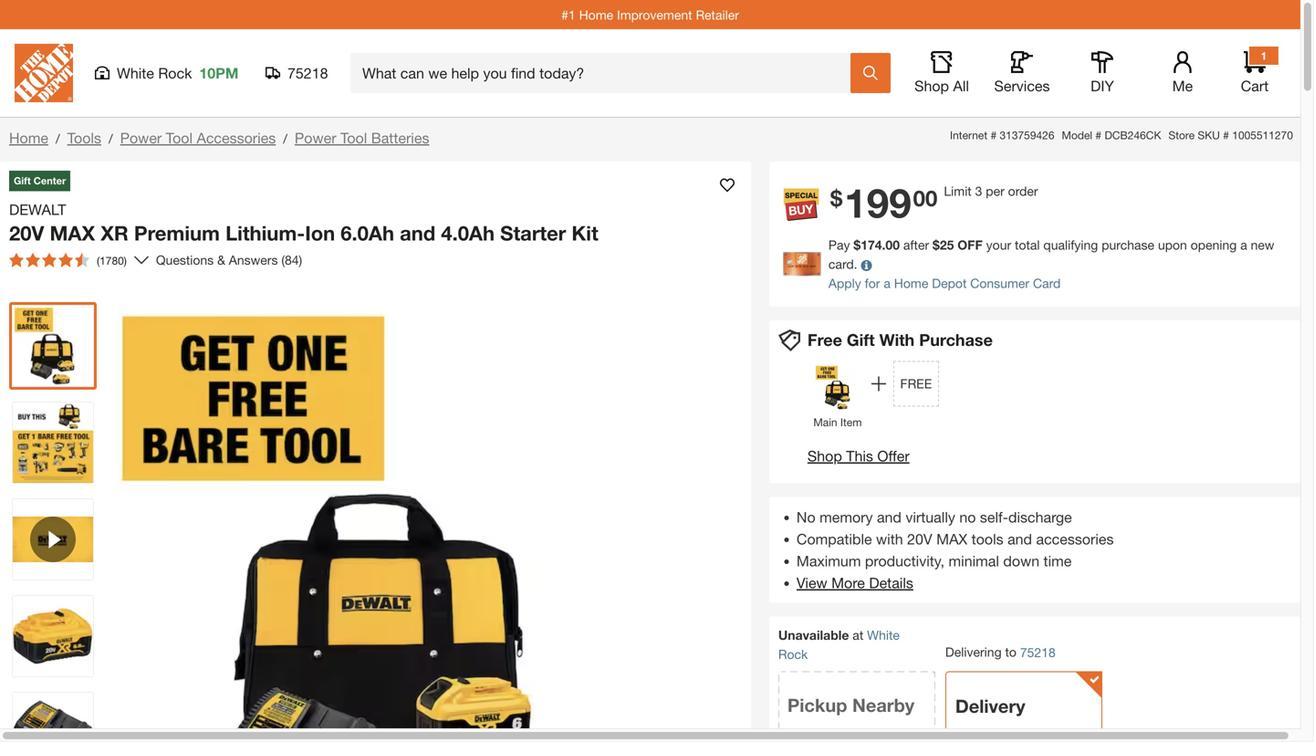 Task type: describe. For each thing, give the bounding box(es) containing it.
apply now image
[[783, 252, 829, 276]]

tools
[[972, 530, 1004, 548]]

purchase
[[919, 330, 993, 349]]

1
[[1261, 49, 1267, 62]]

batteries
[[371, 129, 429, 146]]

0 horizontal spatial at
[[853, 627, 864, 642]]

dewalt power tool batteries dcb246ck 64.0 image
[[13, 306, 93, 386]]

and inside the dewalt 20v max xr premium lithium-ion 6.0ah and 4.0ah starter kit
[[400, 221, 436, 245]]

199
[[844, 178, 911, 226]]

total
[[1015, 237, 1040, 252]]

tools
[[67, 129, 101, 146]]

2 horizontal spatial and
[[1008, 530, 1032, 548]]

4.0ah
[[441, 221, 495, 245]]

maximum
[[797, 552, 861, 569]]

all
[[953, 77, 969, 94]]

your total qualifying purchase upon opening a new card.
[[829, 237, 1275, 271]]

offer
[[877, 447, 910, 464]]

unavailable at
[[778, 627, 867, 642]]

internet
[[950, 129, 988, 141]]

1 horizontal spatial and
[[877, 508, 902, 526]]

1005511270
[[1232, 129, 1293, 141]]

for
[[865, 276, 880, 291]]

(1780) button
[[2, 246, 134, 275]]

more
[[832, 574, 865, 591]]

shop this offer
[[808, 447, 910, 464]]

apply
[[829, 276, 861, 291]]

model
[[1062, 129, 1093, 141]]

limit
[[944, 183, 972, 198]]

1 / from the left
[[56, 131, 60, 146]]

174.00
[[861, 237, 900, 252]]

upon
[[1158, 237, 1187, 252]]

main
[[814, 416, 837, 428]]

white for white rock 10pm
[[117, 64, 154, 82]]

off
[[958, 237, 983, 252]]

3
[[975, 183, 982, 198]]

a inside your total qualifying purchase upon opening a new card.
[[1241, 237, 1247, 252]]

free
[[900, 376, 932, 391]]

accessories
[[1036, 530, 1114, 548]]

shop all button
[[913, 51, 971, 95]]

75218 button
[[266, 64, 329, 82]]

1 tool from the left
[[166, 129, 193, 146]]

What can we help you find today? search field
[[362, 54, 850, 92]]

(84)
[[281, 252, 302, 267]]

2 horizontal spatial $
[[933, 237, 940, 252]]

to
[[1005, 644, 1017, 659]]

self-
[[980, 508, 1008, 526]]

with
[[876, 530, 903, 548]]

0 horizontal spatial a
[[884, 276, 891, 291]]

shop for shop this offer
[[808, 447, 842, 464]]

1 power from the left
[[120, 129, 162, 146]]

0 vertical spatial gift
[[14, 175, 31, 187]]

20v inside no memory and virtually no self-discharge compatible with 20v max tools and accessories maximum productivity, minimal down time view more details
[[907, 530, 932, 548]]

apply for a home depot consumer card
[[829, 276, 1061, 291]]

delivery
[[956, 695, 1025, 717]]

the home depot logo image
[[15, 44, 73, 102]]

virtually
[[906, 508, 955, 526]]

after
[[903, 237, 929, 252]]

pay
[[829, 237, 850, 252]]

consumer
[[970, 276, 1030, 291]]

services button
[[993, 51, 1051, 95]]

view
[[797, 574, 828, 591]]

purchase
[[1102, 237, 1155, 252]]

compatible
[[797, 530, 872, 548]]

add to list image
[[720, 178, 735, 193]]

shop for shop all
[[915, 77, 949, 94]]

max inside the dewalt 20v max xr premium lithium-ion 6.0ah and 4.0ah starter kit
[[50, 221, 95, 245]]

diy button
[[1073, 51, 1132, 95]]

apply for a home depot consumer card link
[[829, 276, 1061, 291]]

down
[[1003, 552, 1040, 569]]

power tool accessories link
[[120, 129, 276, 146]]

retailer
[[696, 7, 739, 22]]

services
[[994, 77, 1050, 94]]

pickup
[[788, 694, 847, 716]]

dewalt 20v max xr premium lithium-ion 6.0ah and 4.0ah starter kit
[[9, 201, 598, 245]]

ion
[[305, 221, 335, 245]]

pickup nearby limited stock at mesquite
[[788, 694, 915, 742]]

lithium-
[[226, 221, 305, 245]]

white rock 10pm
[[117, 64, 239, 82]]

internet # 313759426 model # dcb246ck store sku # 1005511270
[[950, 129, 1293, 141]]

xr
[[101, 221, 129, 245]]

rock for white rock 10pm
[[158, 64, 192, 82]]

view more details link
[[797, 574, 914, 591]]

no
[[797, 508, 816, 526]]

center
[[34, 175, 66, 187]]

2 power from the left
[[295, 129, 336, 146]]

6.0ah
[[341, 221, 394, 245]]

1 vertical spatial gift
[[847, 330, 875, 349]]

free
[[808, 330, 842, 349]]

with
[[879, 330, 915, 349]]

new
[[1251, 237, 1275, 252]]

me button
[[1154, 51, 1212, 95]]

limit 3 per order
[[944, 183, 1038, 198]]



Task type: vqa. For each thing, say whether or not it's contained in the screenshot.
top 75218
yes



Task type: locate. For each thing, give the bounding box(es) containing it.
shop all
[[915, 77, 969, 94]]

0 horizontal spatial power
[[120, 129, 162, 146]]

313759426
[[1000, 129, 1055, 141]]

tools link
[[67, 129, 101, 146]]

75218 right the to
[[1020, 645, 1056, 660]]

delivering
[[945, 644, 1002, 659]]

diy
[[1091, 77, 1114, 94]]

75218 inside delivering to 75218
[[1020, 645, 1056, 660]]

dewalt power tool batteries dcb246ck 66.3 image
[[13, 693, 93, 742]]

shop down main
[[808, 447, 842, 464]]

improvement
[[617, 7, 692, 22]]

20v inside the dewalt 20v max xr premium lithium-ion 6.0ah and 4.0ah starter kit
[[9, 221, 44, 245]]

1 horizontal spatial tool
[[340, 129, 367, 146]]

0 horizontal spatial 75218
[[287, 64, 328, 82]]

#
[[991, 129, 997, 141], [1096, 129, 1102, 141], [1223, 129, 1229, 141]]

max inside no memory and virtually no self-discharge compatible with 20v max tools and accessories maximum productivity, minimal down time view more details
[[937, 530, 968, 548]]

at right unavailable
[[853, 627, 864, 642]]

details
[[869, 574, 914, 591]]

promotion image image
[[815, 365, 861, 410]]

1 horizontal spatial max
[[937, 530, 968, 548]]

white left 10pm
[[117, 64, 154, 82]]

0 vertical spatial at
[[853, 627, 864, 642]]

item
[[841, 416, 862, 428]]

gift center
[[14, 175, 66, 187]]

shop
[[915, 77, 949, 94], [808, 447, 842, 464]]

a left new
[[1241, 237, 1247, 252]]

2 horizontal spatial /
[[283, 131, 287, 146]]

00
[[913, 185, 938, 211]]

0 vertical spatial a
[[1241, 237, 1247, 252]]

0 horizontal spatial #
[[991, 129, 997, 141]]

gift right free at the right of page
[[847, 330, 875, 349]]

rock left 10pm
[[158, 64, 192, 82]]

home up the gift center
[[9, 129, 48, 146]]

0 vertical spatial 75218
[[287, 64, 328, 82]]

1 horizontal spatial $
[[854, 237, 861, 252]]

1 horizontal spatial 20v
[[907, 530, 932, 548]]

starter
[[500, 221, 566, 245]]

gift
[[14, 175, 31, 187], [847, 330, 875, 349]]

$ inside $ 199 00
[[830, 185, 843, 211]]

&
[[217, 252, 225, 267]]

1 horizontal spatial at
[[868, 725, 879, 740]]

1 vertical spatial max
[[937, 530, 968, 548]]

rock for white rock
[[778, 647, 808, 662]]

25
[[940, 237, 954, 252]]

power right "tools" link
[[120, 129, 162, 146]]

1 vertical spatial home
[[9, 129, 48, 146]]

20v
[[9, 221, 44, 245], [907, 530, 932, 548]]

1 horizontal spatial white
[[867, 627, 900, 642]]

a right for
[[884, 276, 891, 291]]

shop inside button
[[915, 77, 949, 94]]

white rock
[[778, 627, 900, 662]]

this
[[846, 447, 873, 464]]

rock
[[158, 64, 192, 82], [778, 647, 808, 662]]

stock
[[833, 725, 865, 740]]

# right internet
[[991, 129, 997, 141]]

0 vertical spatial 20v
[[9, 221, 44, 245]]

dewalt
[[9, 201, 66, 218]]

questions & answers (84)
[[156, 252, 302, 267]]

power
[[120, 129, 162, 146], [295, 129, 336, 146]]

max
[[50, 221, 95, 245], [937, 530, 968, 548]]

3 / from the left
[[283, 131, 287, 146]]

6095062767001 image
[[13, 499, 93, 580]]

a
[[1241, 237, 1247, 252], [884, 276, 891, 291]]

/ left "tools" link
[[56, 131, 60, 146]]

0 vertical spatial rock
[[158, 64, 192, 82]]

1 vertical spatial 75218
[[1020, 645, 1056, 660]]

0 horizontal spatial white
[[117, 64, 154, 82]]

answers
[[229, 252, 278, 267]]

0 horizontal spatial tool
[[166, 129, 193, 146]]

(1780)
[[97, 254, 127, 267]]

2 tool from the left
[[340, 129, 367, 146]]

$ right 'pay'
[[854, 237, 861, 252]]

1 vertical spatial white
[[867, 627, 900, 642]]

order
[[1008, 183, 1038, 198]]

shop left all
[[915, 77, 949, 94]]

max down no
[[937, 530, 968, 548]]

# right model at the right
[[1096, 129, 1102, 141]]

questions
[[156, 252, 214, 267]]

0 horizontal spatial max
[[50, 221, 95, 245]]

75218
[[287, 64, 328, 82], [1020, 645, 1056, 660]]

tool left batteries
[[340, 129, 367, 146]]

/
[[56, 131, 60, 146], [109, 131, 113, 146], [283, 131, 287, 146]]

3 # from the left
[[1223, 129, 1229, 141]]

white rock button
[[778, 627, 900, 662]]

75218 inside button
[[287, 64, 328, 82]]

1 horizontal spatial shop
[[915, 77, 949, 94]]

0 horizontal spatial home
[[9, 129, 48, 146]]

1 vertical spatial at
[[868, 725, 879, 740]]

0 horizontal spatial $
[[830, 185, 843, 211]]

main item
[[814, 416, 862, 428]]

home left depot
[[894, 276, 929, 291]]

1 vertical spatial rock
[[778, 647, 808, 662]]

free gift with purchase
[[808, 330, 993, 349]]

0 horizontal spatial gift
[[14, 175, 31, 187]]

cart 1
[[1241, 49, 1269, 94]]

pay $ 174.00 after $ 25 off
[[829, 237, 983, 252]]

4.5 stars image
[[9, 253, 89, 267]]

1 horizontal spatial gift
[[847, 330, 875, 349]]

premium
[[134, 221, 220, 245]]

nearby
[[852, 694, 915, 716]]

0 vertical spatial home
[[579, 7, 613, 22]]

1 horizontal spatial a
[[1241, 237, 1247, 252]]

0 horizontal spatial rock
[[158, 64, 192, 82]]

info image
[[861, 260, 872, 271]]

and right 6.0ah
[[400, 221, 436, 245]]

1 vertical spatial a
[[884, 276, 891, 291]]

rock inside white rock
[[778, 647, 808, 662]]

home right #1
[[579, 7, 613, 22]]

(1780) link
[[2, 246, 149, 275]]

home
[[579, 7, 613, 22], [9, 129, 48, 146], [894, 276, 929, 291]]

$ 199 00
[[830, 178, 938, 226]]

power down 75218 button
[[295, 129, 336, 146]]

delivering to 75218
[[945, 644, 1056, 660]]

2 / from the left
[[109, 131, 113, 146]]

store
[[1169, 129, 1195, 141]]

20v down dewalt
[[9, 221, 44, 245]]

accessories
[[197, 129, 276, 146]]

0 vertical spatial and
[[400, 221, 436, 245]]

depot
[[932, 276, 967, 291]]

75218 up power tool batteries link
[[287, 64, 328, 82]]

1 vertical spatial and
[[877, 508, 902, 526]]

0 vertical spatial max
[[50, 221, 95, 245]]

tool left accessories at left top
[[166, 129, 193, 146]]

2 horizontal spatial #
[[1223, 129, 1229, 141]]

2 vertical spatial and
[[1008, 530, 1032, 548]]

0 vertical spatial white
[[117, 64, 154, 82]]

0 horizontal spatial /
[[56, 131, 60, 146]]

home link
[[9, 129, 48, 146]]

home / tools / power tool accessories / power tool batteries
[[9, 129, 429, 146]]

1 vertical spatial shop
[[808, 447, 842, 464]]

2 # from the left
[[1096, 129, 1102, 141]]

gift left center
[[14, 175, 31, 187]]

2 vertical spatial home
[[894, 276, 929, 291]]

0 vertical spatial shop
[[915, 77, 949, 94]]

power tool batteries link
[[295, 129, 429, 146]]

1 horizontal spatial rock
[[778, 647, 808, 662]]

dewalt link
[[9, 199, 73, 220]]

your
[[986, 237, 1011, 252]]

rock down unavailable
[[778, 647, 808, 662]]

1 vertical spatial 20v
[[907, 530, 932, 548]]

1 # from the left
[[991, 129, 997, 141]]

1 horizontal spatial /
[[109, 131, 113, 146]]

/ right "tools" link
[[109, 131, 113, 146]]

# right sku
[[1223, 129, 1229, 141]]

and
[[400, 221, 436, 245], [877, 508, 902, 526], [1008, 530, 1032, 548]]

$
[[830, 185, 843, 211], [854, 237, 861, 252], [933, 237, 940, 252]]

0 horizontal spatial shop
[[808, 447, 842, 464]]

1 horizontal spatial home
[[579, 7, 613, 22]]

delivery thursday, dec 21
[[956, 695, 1061, 741]]

20v down 'virtually'
[[907, 530, 932, 548]]

time
[[1044, 552, 1072, 569]]

card.
[[829, 256, 858, 271]]

dewalt power tool batteries dcb246ck e1.1 image
[[13, 402, 93, 483]]

dewalt power tool batteries dcb246ck a0.2 image
[[13, 596, 93, 676]]

per
[[986, 183, 1005, 198]]

#1
[[561, 7, 576, 22]]

white down details
[[867, 627, 900, 642]]

2 horizontal spatial home
[[894, 276, 929, 291]]

0 horizontal spatial and
[[400, 221, 436, 245]]

at inside pickup nearby limited stock at mesquite
[[868, 725, 879, 740]]

1 horizontal spatial 75218
[[1020, 645, 1056, 660]]

1 horizontal spatial #
[[1096, 129, 1102, 141]]

0 horizontal spatial 20v
[[9, 221, 44, 245]]

1 horizontal spatial power
[[295, 129, 336, 146]]

white for white rock
[[867, 627, 900, 642]]

at right stock
[[868, 725, 879, 740]]

at
[[853, 627, 864, 642], [868, 725, 879, 740]]

10pm
[[199, 64, 239, 82]]

$ left 199
[[830, 185, 843, 211]]

no
[[960, 508, 976, 526]]

qualifying
[[1044, 237, 1098, 252]]

and up down
[[1008, 530, 1032, 548]]

$ right after
[[933, 237, 940, 252]]

/ right accessories at left top
[[283, 131, 287, 146]]

thursday,
[[956, 726, 1016, 741]]

and up with in the right bottom of the page
[[877, 508, 902, 526]]

kit
[[572, 221, 598, 245]]

cart
[[1241, 77, 1269, 94]]

white inside white rock
[[867, 627, 900, 642]]

max up (1780) link
[[50, 221, 95, 245]]

opening
[[1191, 237, 1237, 252]]

white
[[117, 64, 154, 82], [867, 627, 900, 642]]



